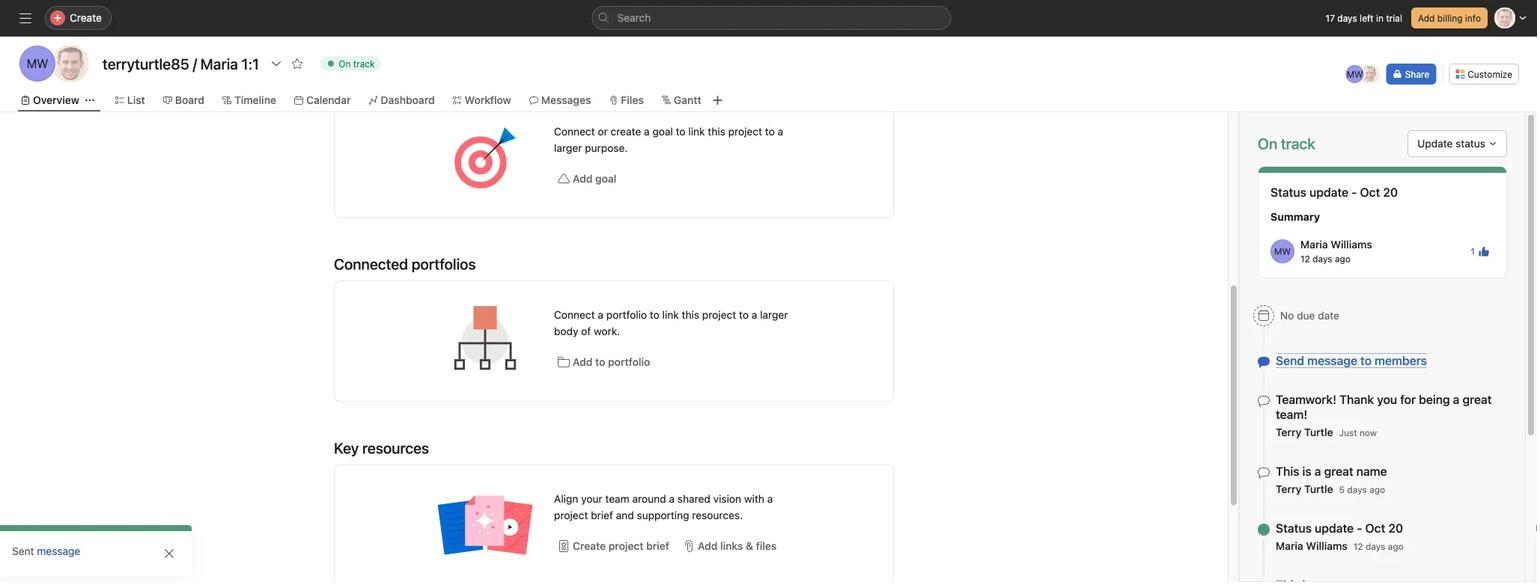 Task type: describe. For each thing, give the bounding box(es) containing it.
project inside connect a portfolio to link this project to a larger body of work.
[[702, 309, 736, 321]]

billing
[[1437, 13, 1463, 23]]

&
[[746, 540, 753, 553]]

left
[[1360, 13, 1374, 23]]

project inside "button"
[[609, 540, 644, 553]]

connect for larger
[[554, 125, 595, 138]]

days inside this is a great name terry turtle 5 days ago
[[1347, 485, 1367, 495]]

you
[[1377, 393, 1397, 407]]

add links & files
[[698, 540, 777, 553]]

great inside this is a great name terry turtle 5 days ago
[[1324, 465, 1354, 479]]

portfolio for to
[[608, 356, 650, 368]]

tab actions image
[[85, 96, 94, 105]]

align your team around a shared vision with a project brief and supporting resources.
[[554, 493, 773, 522]]

create for create project brief
[[573, 540, 606, 553]]

due
[[1297, 310, 1315, 322]]

add to starred image
[[291, 58, 303, 70]]

on track button
[[314, 53, 388, 74]]

larger inside connect or create a goal to link this project to a larger purpose.
[[554, 142, 582, 154]]

show options image
[[270, 58, 282, 70]]

being
[[1419, 393, 1450, 407]]

create for create
[[70, 12, 102, 24]]

12 inside the status update - oct 20 maria williams 12 days ago
[[1354, 542, 1363, 552]]

work.
[[594, 325, 620, 338]]

links
[[720, 540, 743, 553]]

message link
[[37, 545, 80, 558]]

dashboard link
[[369, 92, 435, 109]]

add for add goal
[[573, 173, 593, 185]]

team
[[605, 493, 630, 505]]

gantt
[[674, 94, 701, 106]]

status update - oct 20 maria williams 12 days ago
[[1276, 522, 1404, 553]]

terry turtle link for 5
[[1276, 483, 1333, 496]]

create project brief
[[573, 540, 669, 553]]

maria inside maria williams 12 days ago
[[1301, 238, 1328, 251]]

gantt link
[[662, 92, 701, 109]]

teamwork!
[[1276, 393, 1337, 407]]

status for status update - oct 20
[[1271, 185, 1307, 200]]

this
[[1276, 465, 1300, 479]]

add to portfolio
[[573, 356, 650, 368]]

close image
[[163, 548, 175, 560]]

on track
[[1258, 135, 1315, 152]]

terry inside this is a great name terry turtle 5 days ago
[[1276, 483, 1302, 496]]

0 horizontal spatial tt
[[63, 57, 78, 71]]

shared
[[678, 493, 711, 505]]

key resources
[[334, 440, 429, 457]]

message for send
[[1307, 354, 1358, 368]]

body
[[554, 325, 578, 338]]

no due date
[[1280, 310, 1340, 322]]

just
[[1339, 428, 1357, 438]]

track
[[353, 58, 375, 69]]

overview link
[[21, 92, 79, 109]]

customize
[[1468, 69, 1513, 79]]

with
[[744, 493, 764, 505]]

5
[[1339, 485, 1345, 495]]

send message to members button
[[1276, 354, 1427, 368]]

teamwork! thank you for being a great team! terry turtle just now
[[1276, 393, 1492, 439]]

1 button
[[1466, 241, 1495, 262]]

maria inside the status update - oct 20 maria williams 12 days ago
[[1276, 540, 1303, 553]]

resources.
[[692, 510, 743, 522]]

this inside connect or create a goal to link this project to a larger purpose.
[[708, 125, 725, 138]]

larger inside connect a portfolio to link this project to a larger body of work.
[[760, 309, 788, 321]]

oct
[[1365, 522, 1386, 536]]

for
[[1400, 393, 1416, 407]]

create button
[[45, 6, 112, 30]]

board
[[175, 94, 204, 106]]

17
[[1326, 13, 1335, 23]]

connect or create a goal to link this project to a larger purpose.
[[554, 125, 783, 154]]

status
[[1456, 137, 1486, 150]]

update for oct
[[1315, 522, 1354, 536]]

dashboard
[[381, 94, 435, 106]]

goal inside button
[[595, 173, 616, 185]]

send message to members
[[1276, 354, 1427, 368]]

calendar
[[306, 94, 351, 106]]

2 horizontal spatial mw
[[1347, 69, 1363, 79]]

this is a great name terry turtle 5 days ago
[[1276, 465, 1387, 496]]

project inside connect or create a goal to link this project to a larger purpose.
[[728, 125, 762, 138]]

workflow
[[465, 94, 511, 106]]

sent
[[12, 545, 34, 558]]

add for add billing info
[[1418, 13, 1435, 23]]

mw inside latest status update element
[[1274, 246, 1291, 257]]

link inside connect a portfolio to link this project to a larger body of work.
[[662, 309, 679, 321]]

1
[[1471, 246, 1475, 257]]

files
[[756, 540, 777, 553]]

ago inside maria williams 12 days ago
[[1335, 254, 1351, 264]]

terry inside teamwork! thank you for being a great team! terry turtle just now
[[1276, 426, 1302, 439]]

is
[[1303, 465, 1312, 479]]

20
[[1389, 522, 1403, 536]]

add billing info
[[1418, 13, 1481, 23]]

update
[[1418, 137, 1453, 150]]

latest status update element
[[1258, 166, 1507, 279]]

williams inside maria williams 12 days ago
[[1331, 238, 1372, 251]]

add billing info button
[[1411, 7, 1488, 28]]

this is a great name link
[[1276, 465, 1387, 479]]

maria williams link inside latest status update element
[[1301, 238, 1372, 251]]

share
[[1405, 69, 1430, 79]]

timeline link
[[222, 92, 276, 109]]

list
[[127, 94, 145, 106]]

trial
[[1386, 13, 1402, 23]]



Task type: vqa. For each thing, say whether or not it's contained in the screenshot.
- related to Oct
yes



Task type: locate. For each thing, give the bounding box(es) containing it.
turtle left just
[[1304, 426, 1333, 439]]

1 vertical spatial status
[[1276, 522, 1312, 536]]

1 vertical spatial larger
[[760, 309, 788, 321]]

1 horizontal spatial great
[[1463, 393, 1492, 407]]

ago
[[1335, 254, 1351, 264], [1370, 485, 1385, 495], [1388, 542, 1404, 552]]

update status
[[1418, 137, 1486, 150]]

1 vertical spatial -
[[1357, 522, 1362, 536]]

0 horizontal spatial mw
[[27, 57, 48, 71]]

1 vertical spatial brief
[[646, 540, 669, 553]]

align
[[554, 493, 578, 505]]

0 vertical spatial portfolio
[[606, 309, 647, 321]]

status update - oct 20 button
[[1276, 521, 1404, 536]]

brief inside "button"
[[646, 540, 669, 553]]

0 horizontal spatial link
[[662, 309, 679, 321]]

0 vertical spatial terry turtle link
[[1276, 426, 1333, 439]]

goal inside connect or create a goal to link this project to a larger purpose.
[[652, 125, 673, 138]]

2 turtle from the top
[[1304, 483, 1333, 496]]

info
[[1465, 13, 1481, 23]]

update status button
[[1408, 130, 1507, 157]]

1 vertical spatial goal
[[595, 173, 616, 185]]

portfolio for a
[[606, 309, 647, 321]]

date
[[1318, 310, 1340, 322]]

days down summary
[[1313, 254, 1332, 264]]

2 vertical spatial ago
[[1388, 542, 1404, 552]]

days down oct
[[1366, 542, 1385, 552]]

customize button
[[1449, 64, 1519, 85]]

expand sidebar image
[[19, 12, 31, 24]]

days inside the status update - oct 20 maria williams 12 days ago
[[1366, 542, 1385, 552]]

1 horizontal spatial create
[[573, 540, 606, 553]]

- for oct
[[1357, 522, 1362, 536]]

17 days left in trial
[[1326, 13, 1402, 23]]

terry turtle link down team!
[[1276, 426, 1333, 439]]

now
[[1360, 428, 1377, 438]]

- left oct 20
[[1352, 185, 1357, 200]]

calendar link
[[294, 92, 351, 109]]

maria williams 12 days ago
[[1301, 238, 1372, 264]]

status update - oct 20
[[1271, 185, 1398, 200]]

ago for oct
[[1388, 542, 1404, 552]]

connect for of
[[554, 309, 595, 321]]

sent message
[[12, 545, 80, 558]]

ago for great
[[1370, 485, 1385, 495]]

add inside popup button
[[698, 540, 718, 553]]

maria williams link down status update - oct 20 button
[[1276, 540, 1348, 553]]

connect a portfolio to link this project to a larger body of work.
[[554, 309, 788, 338]]

williams inside the status update - oct 20 maria williams 12 days ago
[[1306, 540, 1348, 553]]

share button
[[1386, 64, 1436, 85]]

maria williams link
[[1301, 238, 1372, 251], [1276, 540, 1348, 553]]

create inside dropdown button
[[70, 12, 102, 24]]

1 vertical spatial message
[[37, 545, 80, 558]]

this is a great name button
[[1276, 464, 1387, 479]]

terry turtle link
[[1276, 426, 1333, 439], [1276, 483, 1333, 496]]

0 vertical spatial maria
[[1301, 238, 1328, 251]]

0 vertical spatial great
[[1463, 393, 1492, 407]]

1 vertical spatial terry turtle link
[[1276, 483, 1333, 496]]

your
[[581, 493, 603, 505]]

1 turtle from the top
[[1304, 426, 1333, 439]]

update down 5 at the bottom right
[[1315, 522, 1354, 536]]

ago inside the status update - oct 20 maria williams 12 days ago
[[1388, 542, 1404, 552]]

this
[[708, 125, 725, 138], [682, 309, 699, 321]]

- left oct
[[1357, 522, 1362, 536]]

2 connect from the top
[[554, 309, 595, 321]]

add
[[1418, 13, 1435, 23], [573, 173, 593, 185], [573, 356, 593, 368], [698, 540, 718, 553]]

days
[[1338, 13, 1357, 23], [1313, 254, 1332, 264], [1347, 485, 1367, 495], [1366, 542, 1385, 552]]

ago down 20
[[1388, 542, 1404, 552]]

overview
[[33, 94, 79, 106]]

update inside the status update - oct 20 maria williams 12 days ago
[[1315, 522, 1354, 536]]

terry turtle link for team!
[[1276, 426, 1333, 439]]

1 vertical spatial link
[[662, 309, 679, 321]]

update up summary
[[1310, 185, 1349, 200]]

thank
[[1340, 393, 1374, 407]]

1 vertical spatial terry
[[1276, 483, 1302, 496]]

name
[[1357, 465, 1387, 479]]

board link
[[163, 92, 204, 109]]

0 horizontal spatial larger
[[554, 142, 582, 154]]

goal
[[652, 125, 673, 138], [595, 173, 616, 185]]

mw
[[27, 57, 48, 71], [1347, 69, 1363, 79], [1274, 246, 1291, 257]]

search list box
[[592, 6, 951, 30]]

brief down your
[[591, 510, 613, 522]]

0 vertical spatial larger
[[554, 142, 582, 154]]

- inside the status update - oct 20 maria williams 12 days ago
[[1357, 522, 1362, 536]]

in
[[1376, 13, 1384, 23]]

- inside latest status update element
[[1352, 185, 1357, 200]]

add down purpose.
[[573, 173, 593, 185]]

add for add links & files
[[698, 540, 718, 553]]

connect inside connect a portfolio to link this project to a larger body of work.
[[554, 309, 595, 321]]

0 vertical spatial message
[[1307, 354, 1358, 368]]

maria down status update - oct 20 button
[[1276, 540, 1303, 553]]

search
[[617, 12, 651, 24]]

vision
[[713, 493, 741, 505]]

maria
[[1301, 238, 1328, 251], [1276, 540, 1303, 553]]

messages
[[541, 94, 591, 106]]

0 horizontal spatial brief
[[591, 510, 613, 522]]

add goal button
[[554, 165, 620, 192]]

ago up date
[[1335, 254, 1351, 264]]

0 horizontal spatial create
[[70, 12, 102, 24]]

0 vertical spatial this
[[708, 125, 725, 138]]

12
[[1301, 254, 1310, 264], [1354, 542, 1363, 552]]

None text field
[[99, 50, 263, 77]]

1 vertical spatial portfolio
[[608, 356, 650, 368]]

0 vertical spatial brief
[[591, 510, 613, 522]]

timeline
[[234, 94, 276, 106]]

1 horizontal spatial this
[[708, 125, 725, 138]]

0 vertical spatial create
[[70, 12, 102, 24]]

2 terry from the top
[[1276, 483, 1302, 496]]

mw left share button
[[1347, 69, 1363, 79]]

portfolio inside button
[[608, 356, 650, 368]]

project
[[728, 125, 762, 138], [702, 309, 736, 321], [554, 510, 588, 522], [609, 540, 644, 553]]

great inside teamwork! thank you for being a great team! terry turtle just now
[[1463, 393, 1492, 407]]

message right sent
[[37, 545, 80, 558]]

12 inside maria williams 12 days ago
[[1301, 254, 1310, 264]]

status
[[1271, 185, 1307, 200], [1276, 522, 1312, 536]]

1 horizontal spatial goal
[[652, 125, 673, 138]]

1 horizontal spatial brief
[[646, 540, 669, 553]]

0 vertical spatial maria williams link
[[1301, 238, 1372, 251]]

list link
[[115, 92, 145, 109]]

0 vertical spatial goal
[[652, 125, 673, 138]]

1 horizontal spatial link
[[688, 125, 705, 138]]

project inside align your team around a shared vision with a project brief and supporting resources.
[[554, 510, 588, 522]]

1 terry from the top
[[1276, 426, 1302, 439]]

add down of
[[573, 356, 593, 368]]

of
[[581, 325, 591, 338]]

1 terry turtle link from the top
[[1276, 426, 1333, 439]]

mw down summary
[[1274, 246, 1291, 257]]

link inside connect or create a goal to link this project to a larger purpose.
[[688, 125, 705, 138]]

1 vertical spatial connect
[[554, 309, 595, 321]]

0 vertical spatial ago
[[1335, 254, 1351, 264]]

- for oct 20
[[1352, 185, 1357, 200]]

0 horizontal spatial goal
[[595, 173, 616, 185]]

0 horizontal spatial ago
[[1335, 254, 1351, 264]]

turtle inside teamwork! thank you for being a great team! terry turtle just now
[[1304, 426, 1333, 439]]

messages link
[[529, 92, 591, 109]]

portfolio up work.
[[606, 309, 647, 321]]

teamwork! thank you for being a great team! link
[[1276, 393, 1492, 422]]

0 vertical spatial connect
[[554, 125, 595, 138]]

portfolio
[[606, 309, 647, 321], [608, 356, 650, 368]]

12 down summary
[[1301, 254, 1310, 264]]

files
[[621, 94, 644, 106]]

1 vertical spatial maria williams link
[[1276, 540, 1348, 553]]

connect left or
[[554, 125, 595, 138]]

ago inside this is a great name terry turtle 5 days ago
[[1370, 485, 1385, 495]]

around
[[632, 493, 666, 505]]

1 vertical spatial great
[[1324, 465, 1354, 479]]

turtle
[[1304, 426, 1333, 439], [1304, 483, 1333, 496]]

1 horizontal spatial mw
[[1274, 246, 1291, 257]]

1 connect from the top
[[554, 125, 595, 138]]

add for add to portfolio
[[573, 356, 593, 368]]

2 horizontal spatial ago
[[1388, 542, 1404, 552]]

1 vertical spatial create
[[573, 540, 606, 553]]

this inside connect a portfolio to link this project to a larger body of work.
[[682, 309, 699, 321]]

1 vertical spatial williams
[[1306, 540, 1348, 553]]

0 vertical spatial status
[[1271, 185, 1307, 200]]

create down your
[[573, 540, 606, 553]]

to inside button
[[595, 356, 605, 368]]

brief down 'supporting'
[[646, 540, 669, 553]]

members
[[1375, 354, 1427, 368]]

0 horizontal spatial message
[[37, 545, 80, 558]]

maria williams link down summary
[[1301, 238, 1372, 251]]

0 vertical spatial 12
[[1301, 254, 1310, 264]]

great right being
[[1463, 393, 1492, 407]]

days right 5 at the bottom right
[[1347, 485, 1367, 495]]

message right send
[[1307, 354, 1358, 368]]

0 vertical spatial terry
[[1276, 426, 1302, 439]]

send
[[1276, 354, 1304, 368]]

1 vertical spatial 12
[[1354, 542, 1363, 552]]

2 terry turtle link from the top
[[1276, 483, 1333, 496]]

1 horizontal spatial 12
[[1354, 542, 1363, 552]]

turtle down the is on the right
[[1304, 483, 1333, 496]]

summary
[[1271, 211, 1320, 223]]

link
[[688, 125, 705, 138], [662, 309, 679, 321]]

add to portfolio button
[[554, 349, 654, 376]]

12 down status update - oct 20 button
[[1354, 542, 1363, 552]]

create inside "button"
[[573, 540, 606, 553]]

connect up body
[[554, 309, 595, 321]]

update for oct 20
[[1310, 185, 1349, 200]]

teamwork! thank you for being a great team! button
[[1276, 392, 1507, 422]]

create right 'expand sidebar' image
[[70, 12, 102, 24]]

williams down status update - oct 20 button
[[1306, 540, 1348, 553]]

0 vertical spatial link
[[688, 125, 705, 138]]

message for sent
[[37, 545, 80, 558]]

great up 5 at the bottom right
[[1324, 465, 1354, 479]]

portfolio down work.
[[608, 356, 650, 368]]

days right 17
[[1338, 13, 1357, 23]]

terry
[[1276, 426, 1302, 439], [1276, 483, 1302, 496]]

status for status update - oct 20 maria williams 12 days ago
[[1276, 522, 1312, 536]]

status inside the status update - oct 20 maria williams 12 days ago
[[1276, 522, 1312, 536]]

terry turtle link down the is on the right
[[1276, 483, 1333, 496]]

status up summary
[[1271, 185, 1307, 200]]

a inside teamwork! thank you for being a great team! terry turtle just now
[[1453, 393, 1460, 407]]

message
[[1307, 354, 1358, 368], [37, 545, 80, 558]]

status down this
[[1276, 522, 1312, 536]]

goal down purpose.
[[595, 173, 616, 185]]

tt
[[63, 57, 78, 71], [1364, 69, 1376, 79]]

and
[[616, 510, 634, 522]]

0 horizontal spatial this
[[682, 309, 699, 321]]

0 horizontal spatial 12
[[1301, 254, 1310, 264]]

terry down this
[[1276, 483, 1302, 496]]

0 horizontal spatial great
[[1324, 465, 1354, 479]]

add tab image
[[712, 94, 724, 106]]

tt left share button
[[1364, 69, 1376, 79]]

workflow link
[[453, 92, 511, 109]]

1 vertical spatial ago
[[1370, 485, 1385, 495]]

brief inside align your team around a shared vision with a project brief and supporting resources.
[[591, 510, 613, 522]]

no
[[1280, 310, 1294, 322]]

mw up the overview link
[[27, 57, 48, 71]]

days inside maria williams 12 days ago
[[1313, 254, 1332, 264]]

create project brief button
[[554, 533, 673, 560]]

0 vertical spatial turtle
[[1304, 426, 1333, 439]]

on
[[339, 58, 351, 69]]

0 vertical spatial -
[[1352, 185, 1357, 200]]

1 vertical spatial maria
[[1276, 540, 1303, 553]]

or
[[598, 125, 608, 138]]

create
[[611, 125, 641, 138]]

maria down summary
[[1301, 238, 1328, 251]]

files link
[[609, 92, 644, 109]]

add left links
[[698, 540, 718, 553]]

larger
[[554, 142, 582, 154], [760, 309, 788, 321]]

1 vertical spatial this
[[682, 309, 699, 321]]

portfolio inside connect a portfolio to link this project to a larger body of work.
[[606, 309, 647, 321]]

goal down gantt link
[[652, 125, 673, 138]]

turtle inside this is a great name terry turtle 5 days ago
[[1304, 483, 1333, 496]]

add left billing
[[1418, 13, 1435, 23]]

williams down status update - oct 20
[[1331, 238, 1372, 251]]

1 horizontal spatial tt
[[1364, 69, 1376, 79]]

1 horizontal spatial message
[[1307, 354, 1358, 368]]

connected portfolios
[[334, 255, 476, 273]]

1 horizontal spatial ago
[[1370, 485, 1385, 495]]

1 vertical spatial update
[[1315, 522, 1354, 536]]

a inside this is a great name terry turtle 5 days ago
[[1315, 465, 1321, 479]]

terry down team!
[[1276, 426, 1302, 439]]

0 vertical spatial update
[[1310, 185, 1349, 200]]

a
[[644, 125, 650, 138], [778, 125, 783, 138], [598, 309, 604, 321], [752, 309, 757, 321], [1453, 393, 1460, 407], [1315, 465, 1321, 479], [669, 493, 675, 505], [767, 493, 773, 505]]

team!
[[1276, 408, 1308, 422]]

on track
[[339, 58, 375, 69]]

1 horizontal spatial larger
[[760, 309, 788, 321]]

purpose.
[[585, 142, 628, 154]]

tt up overview
[[63, 57, 78, 71]]

1 vertical spatial turtle
[[1304, 483, 1333, 496]]

0 vertical spatial williams
[[1331, 238, 1372, 251]]

connect inside connect or create a goal to link this project to a larger purpose.
[[554, 125, 595, 138]]

ago down name
[[1370, 485, 1385, 495]]



